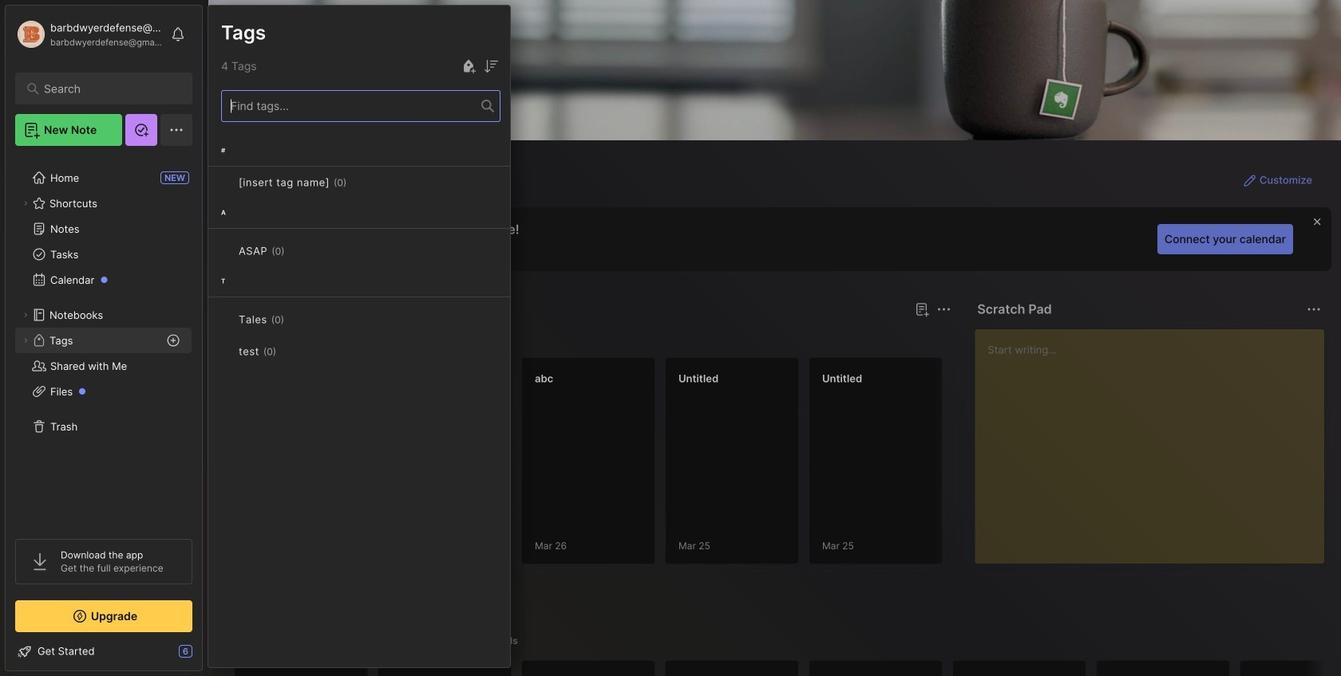 Task type: describe. For each thing, give the bounding box(es) containing it.
create new tag image
[[459, 57, 478, 76]]

main element
[[0, 0, 208, 677]]

Find tags… text field
[[222, 95, 481, 117]]

0 vertical spatial tag actions image
[[347, 176, 372, 189]]

2 vertical spatial tag actions image
[[276, 346, 302, 358]]

tag actions image
[[284, 314, 310, 326]]

none search field inside main element
[[44, 79, 171, 98]]

click to collapse image
[[202, 647, 214, 667]]



Task type: vqa. For each thing, say whether or not it's contained in the screenshot.
Add tag field
no



Task type: locate. For each thing, give the bounding box(es) containing it.
row group
[[208, 135, 510, 390], [234, 358, 1096, 575], [234, 661, 1341, 677]]

Account field
[[15, 18, 163, 50]]

1 vertical spatial tag actions image
[[285, 245, 310, 258]]

tag actions image up tag actions icon
[[285, 245, 310, 258]]

expand tags image
[[21, 336, 30, 346]]

tag actions image
[[347, 176, 372, 189], [285, 245, 310, 258], [276, 346, 302, 358]]

Start writing… text field
[[988, 330, 1323, 552]]

tree
[[6, 156, 202, 525]]

None search field
[[44, 79, 171, 98]]

tree inside main element
[[6, 156, 202, 525]]

sort options image
[[481, 57, 500, 76]]

tab
[[237, 329, 284, 348], [237, 632, 298, 651], [480, 632, 525, 651]]

tab list
[[237, 632, 1319, 651]]

Sort field
[[481, 57, 500, 76]]

tag actions image down 'find tags…' text field
[[347, 176, 372, 189]]

expand notebooks image
[[21, 311, 30, 320]]

tag actions image down tag actions icon
[[276, 346, 302, 358]]

Tag actions field
[[347, 175, 372, 191], [285, 243, 310, 259], [284, 312, 310, 328], [276, 344, 302, 360]]

Search text field
[[44, 81, 171, 97]]

Help and Learning task checklist field
[[6, 639, 202, 665]]



